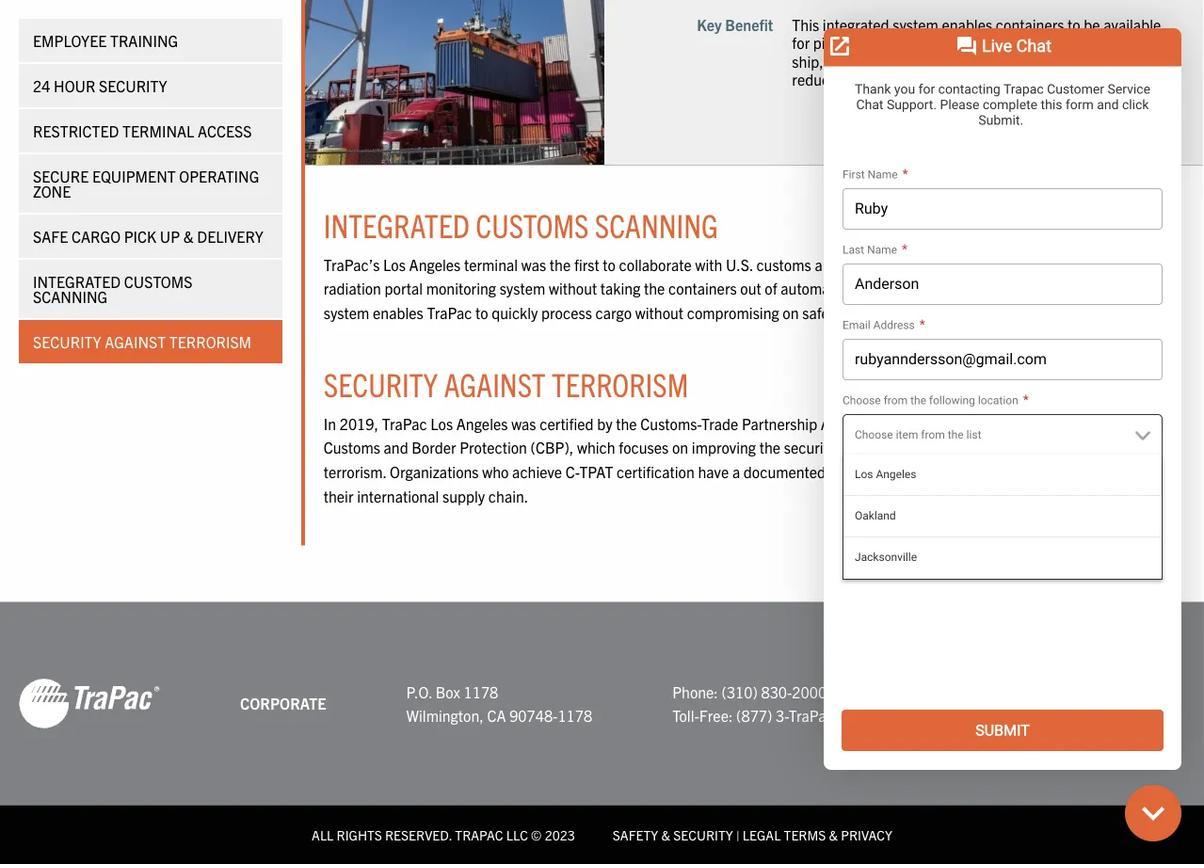 Task type: vqa. For each thing, say whether or not it's contained in the screenshot.
the becoming
no



Task type: describe. For each thing, give the bounding box(es) containing it.
automation
[[781, 279, 855, 298]]

©
[[531, 827, 542, 843]]

1 horizontal spatial security against terrorism
[[324, 363, 689, 403]]

customs inside integrated customs scanning
[[124, 272, 193, 291]]

safe
[[33, 227, 68, 246]]

1 horizontal spatial reduced
[[977, 51, 1031, 70]]

was inside in 2019, trapac los angeles was certified by the customs-trade partnership against terrorism (c-tpat) initiative led by u.s. customs and border protection (cbp), which focuses on improving the security of private companies' supply chains with respect to terrorism. organizations who achieve c-tpat certification have a documented process for determining and alleviating risk throughout their international supply chain.
[[512, 414, 537, 433]]

u.s. inside trapac's los angeles terminal was the first to collaborate with u.s. customs and border protection to move containers through the radiation portal monitoring system without taking the containers out of automation before being loaded onto our on-dock rail. the system enables trapac to quickly process cargo without compromising on safety.
[[726, 255, 753, 274]]

15
[[907, 33, 925, 52]]

1 vertical spatial terrorism
[[552, 363, 689, 403]]

technology
[[932, 105, 1027, 124]]

privacy
[[841, 827, 893, 843]]

turn
[[1071, 51, 1098, 70]]

2 vertical spatial containers
[[669, 279, 737, 298]]

being inside this integrated system enables containers to be available for pick up within 15 minutes of being unloaded from a ship, which has significantly reduced truck turn times and reduced idle truck emissions.
[[1000, 33, 1036, 52]]

up
[[160, 227, 180, 246]]

available
[[1104, 15, 1162, 34]]

1 by from the left
[[597, 414, 613, 433]]

1 vertical spatial system
[[500, 279, 546, 298]]

0 horizontal spatial truck
[[877, 69, 911, 88]]

2 vertical spatial system
[[324, 303, 370, 322]]

and left alleviating
[[987, 462, 1011, 481]]

respect
[[1105, 438, 1153, 457]]

trapac
[[455, 827, 503, 843]]

safety.
[[803, 303, 846, 322]]

(cbp),
[[531, 438, 574, 457]]

loaded
[[943, 279, 987, 298]]

reserved.
[[385, 827, 452, 843]]

security inside 'link'
[[33, 333, 101, 351]]

security inside footer
[[674, 827, 734, 843]]

our
[[898, 105, 929, 124]]

enables inside trapac's los angeles terminal was the first to collaborate with u.s. customs and border protection to move containers through the radiation portal monitoring system without taking the containers out of automation before being loaded onto our on-dock rail. the system enables trapac to quickly process cargo without compromising on safety.
[[373, 303, 424, 322]]

0 horizontal spatial 1178
[[464, 682, 499, 701]]

be
[[1085, 15, 1101, 34]]

restricted terminal access
[[33, 122, 252, 140]]

this
[[793, 15, 820, 34]]

to inside this integrated system enables containers to be available for pick up within 15 minutes of being unloaded from a ship, which has significantly reduced truck turn times and reduced idle truck emissions.
[[1068, 15, 1081, 34]]

p.o. box 1178 wilmington, ca 90748-1178
[[407, 682, 593, 725]]

2 by from the left
[[1081, 414, 1097, 433]]

ca
[[487, 706, 506, 725]]

to inside in 2019, trapac los angeles was certified by the customs-trade partnership against terrorism (c-tpat) initiative led by u.s. customs and border protection (cbp), which focuses on improving the security of private companies' supply chains with respect to terrorism. organizations who achieve c-tpat certification have a documented process for determining and alleviating risk throughout their international supply chain.
[[1157, 438, 1170, 457]]

employee training
[[33, 31, 178, 50]]

have
[[698, 462, 729, 481]]

on inside in 2019, trapac los angeles was certified by the customs-trade partnership against terrorism (c-tpat) initiative led by u.s. customs and border protection (cbp), which focuses on improving the security of private companies' supply chains with respect to terrorism. organizations who achieve c-tpat certification have a documented process for determining and alleviating risk throughout their international supply chain.
[[673, 438, 689, 457]]

1 horizontal spatial against
[[444, 363, 546, 403]]

|
[[737, 827, 740, 843]]

830-
[[762, 682, 793, 701]]

0 vertical spatial scanning
[[595, 204, 719, 244]]

2 horizontal spatial &
[[830, 827, 838, 843]]

zone
[[33, 182, 71, 201]]

to up loaded
[[962, 255, 975, 274]]

integrated inside integrated customs scanning
[[33, 272, 121, 291]]

0 horizontal spatial without
[[549, 279, 597, 298]]

toll-
[[673, 706, 700, 725]]

international
[[357, 486, 439, 505]]

first
[[575, 255, 600, 274]]

significantly
[[896, 51, 973, 70]]

determining
[[905, 462, 983, 481]]

border inside trapac's los angeles terminal was the first to collaborate with u.s. customs and border protection to move containers through the radiation portal monitoring system without taking the containers out of automation before being loaded onto our on-dock rail. the system enables trapac to quickly process cargo without compromising on safety.
[[843, 255, 888, 274]]

0 horizontal spatial supply
[[443, 486, 485, 505]]

of inside trapac's los angeles terminal was the first to collaborate with u.s. customs and border protection to move containers through the radiation portal monitoring system without taking the containers out of automation before being loaded onto our on-dock rail. the system enables trapac to quickly process cargo without compromising on safety.
[[765, 279, 778, 298]]

24 hour security
[[33, 76, 167, 95]]

being inside trapac's los angeles terminal was the first to collaborate with u.s. customs and border protection to move containers through the radiation portal monitoring system without taking the containers out of automation before being loaded onto our on-dock rail. the system enables trapac to quickly process cargo without compromising on safety.
[[904, 279, 940, 298]]

terminal
[[123, 122, 194, 140]]

was inside trapac's los angeles terminal was the first to collaborate with u.s. customs and border protection to move containers through the radiation portal monitoring system without taking the containers out of automation before being loaded onto our on-dock rail. the system enables trapac to quickly process cargo without compromising on safety.
[[522, 255, 547, 274]]

and inside this integrated system enables containers to be available for pick up within 15 minutes of being unloaded from a ship, which has significantly reduced truck turn times and reduced idle truck emissions.
[[1141, 51, 1165, 70]]

benefit
[[726, 15, 774, 34]]

border inside in 2019, trapac los angeles was certified by the customs-trade partnership against terrorism (c-tpat) initiative led by u.s. customs and border protection (cbp), which focuses on improving the security of private companies' supply chains with respect to terrorism. organizations who achieve c-tpat certification have a documented process for determining and alleviating risk throughout their international supply chain.
[[412, 438, 456, 457]]

1 vertical spatial without
[[636, 303, 684, 322]]

process inside in 2019, trapac los angeles was certified by the customs-trade partnership against terrorism (c-tpat) initiative led by u.s. customs and border protection (cbp), which focuses on improving the security of private companies' supply chains with respect to terrorism. organizations who achieve c-tpat certification have a documented process for determining and alleviating risk throughout their international supply chain.
[[830, 462, 880, 481]]

monitoring
[[426, 279, 496, 298]]

2023
[[545, 827, 575, 843]]

cargo
[[72, 227, 121, 246]]

safe cargo pick up & delivery
[[33, 227, 264, 246]]

angeles inside trapac's los angeles terminal was the first to collaborate with u.s. customs and border protection to move containers through the radiation portal monitoring system without taking the containers out of automation before being loaded onto our on-dock rail. the system enables trapac to quickly process cargo without compromising on safety.
[[409, 255, 461, 274]]

dock
[[1069, 279, 1101, 298]]

1 horizontal spatial integrated customs scanning
[[324, 204, 719, 244]]

1 vertical spatial 1178
[[558, 706, 593, 725]]

integrated
[[823, 15, 890, 34]]

angeles inside in 2019, trapac los angeles was certified by the customs-trade partnership against terrorism (c-tpat) initiative led by u.s. customs and border protection (cbp), which focuses on improving the security of private companies' supply chains with respect to terrorism. organizations who achieve c-tpat certification have a documented process for determining and alleviating risk throughout their international supply chain.
[[457, 414, 508, 433]]

page
[[1112, 105, 1149, 124]]

organizations
[[390, 462, 479, 481]]

legal
[[743, 827, 781, 843]]

0 vertical spatial customs
[[476, 204, 589, 244]]

improving
[[692, 438, 756, 457]]

on inside trapac's los angeles terminal was the first to collaborate with u.s. customs and border protection to move containers through the radiation portal monitoring system without taking the containers out of automation before being loaded onto our on-dock rail. the system enables trapac to quickly process cargo without compromising on safety.
[[783, 303, 799, 322]]

enables inside this integrated system enables containers to be available for pick up within 15 minutes of being unloaded from a ship, which has significantly reduced truck turn times and reduced idle truck emissions.
[[943, 15, 993, 34]]

key benefit
[[697, 15, 774, 34]]

through
[[1089, 255, 1140, 274]]

a inside in 2019, trapac los angeles was certified by the customs-trade partnership against terrorism (c-tpat) initiative led by u.s. customs and border protection (cbp), which focuses on improving the security of private companies' supply chains with respect to terrorism. organizations who achieve c-tpat certification have a documented process for determining and alleviating risk throughout their international supply chain.
[[733, 462, 741, 481]]

0 vertical spatial integrated
[[324, 204, 470, 244]]

tpat
[[580, 462, 614, 481]]

portal
[[385, 279, 423, 298]]

emissions.
[[914, 69, 982, 88]]

access
[[198, 122, 252, 140]]

before
[[859, 279, 901, 298]]

initiative
[[1000, 414, 1055, 433]]

focuses
[[619, 438, 669, 457]]

1 horizontal spatial &
[[662, 827, 671, 843]]

1 horizontal spatial truck
[[1034, 51, 1068, 70]]

collaborate
[[619, 255, 692, 274]]

trade
[[702, 414, 739, 433]]

c-
[[566, 462, 580, 481]]

radiation
[[324, 279, 381, 298]]

the up focuses
[[616, 414, 637, 433]]

equipment
[[92, 167, 176, 186]]

times
[[1101, 51, 1137, 70]]

visit our technology showcase page link
[[860, 105, 1167, 124]]

secure equipment operating zone link
[[19, 154, 282, 213]]

minutes
[[928, 33, 980, 52]]

the left 'first'
[[550, 255, 571, 274]]

against inside in 2019, trapac los angeles was certified by the customs-trade partnership against terrorism (c-tpat) initiative led by u.s. customs and border protection (cbp), which focuses on improving the security of private companies' supply chains with respect to terrorism. organizations who achieve c-tpat certification have a documented process for determining and alleviating risk throughout their international supply chain.
[[821, 414, 870, 433]]

from
[[1103, 33, 1134, 52]]

the down collaborate
[[644, 279, 665, 298]]

rail.
[[1105, 279, 1129, 298]]

secure equipment operating zone
[[33, 167, 259, 201]]

restricted
[[33, 122, 119, 140]]

safety & security link
[[613, 827, 734, 843]]

cargo
[[596, 303, 632, 322]]

against inside 'link'
[[105, 333, 166, 351]]

safe cargo pick up & delivery link
[[19, 215, 282, 258]]

delivery
[[197, 227, 264, 246]]

24
[[33, 76, 50, 95]]

los inside trapac's los angeles terminal was the first to collaborate with u.s. customs and border protection to move containers through the radiation portal monitoring system without taking the containers out of automation before being loaded onto our on-dock rail. the system enables trapac to quickly process cargo without compromising on safety.
[[383, 255, 406, 274]]

risk
[[1084, 462, 1107, 481]]

who
[[483, 462, 509, 481]]

this integrated system enables containers to be available for pick up within 15 minutes of being unloaded from a ship, which has significantly reduced truck turn times and reduced idle truck emissions.
[[793, 15, 1165, 88]]

and up organizations
[[384, 438, 409, 457]]

box
[[436, 682, 461, 701]]

certified
[[540, 414, 594, 433]]

the
[[1132, 279, 1157, 298]]

ship,
[[793, 51, 824, 70]]

to right 'first'
[[603, 255, 616, 274]]



Task type: locate. For each thing, give the bounding box(es) containing it.
1 vertical spatial containers
[[1017, 255, 1085, 274]]

of inside in 2019, trapac los angeles was certified by the customs-trade partnership against terrorism (c-tpat) initiative led by u.s. customs and border protection (cbp), which focuses on improving the security of private companies' supply chains with respect to terrorism. organizations who achieve c-tpat certification have a documented process for determining and alleviating risk throughout their international supply chain.
[[839, 438, 852, 457]]

customs-
[[641, 414, 702, 433]]

for left pick
[[793, 33, 810, 52]]

enables down portal
[[373, 303, 424, 322]]

which up tpat
[[577, 438, 616, 457]]

0 horizontal spatial integrated customs scanning
[[33, 272, 193, 306]]

without down 'first'
[[549, 279, 597, 298]]

0 vertical spatial for
[[793, 33, 810, 52]]

compromising
[[687, 303, 780, 322]]

showcase
[[1030, 105, 1109, 124]]

containers up compromising
[[669, 279, 737, 298]]

1 horizontal spatial integrated
[[324, 204, 470, 244]]

1 horizontal spatial enables
[[943, 15, 993, 34]]

integrated customs scanning up 'terminal'
[[324, 204, 719, 244]]

onto
[[991, 279, 1020, 298]]

for down 'private'
[[884, 462, 902, 481]]

has
[[869, 51, 892, 70]]

pick
[[124, 227, 157, 246]]

1178 right 'ca'
[[558, 706, 593, 725]]

0 horizontal spatial on
[[673, 438, 689, 457]]

0 horizontal spatial which
[[577, 438, 616, 457]]

2 vertical spatial customs
[[324, 438, 380, 457]]

los up portal
[[383, 255, 406, 274]]

1 vertical spatial being
[[904, 279, 940, 298]]

trapac inside phone: (310) 830-2000 toll-free: (877) 3-trapac
[[789, 706, 834, 725]]

truck left turn
[[1034, 51, 1068, 70]]

alleviating
[[1015, 462, 1081, 481]]

& right safety
[[662, 827, 671, 843]]

2000
[[793, 682, 827, 701]]

against down the quickly
[[444, 363, 546, 403]]

safety & security | legal terms & privacy
[[613, 827, 893, 843]]

move
[[979, 255, 1014, 274]]

customs inside in 2019, trapac los angeles was certified by the customs-trade partnership against terrorism (c-tpat) initiative led by u.s. customs and border protection (cbp), which focuses on improving the security of private companies' supply chains with respect to terrorism. organizations who achieve c-tpat certification have a documented process for determining and alleviating risk throughout their international supply chain.
[[324, 438, 380, 457]]

1 vertical spatial scanning
[[33, 287, 108, 306]]

protection up loaded
[[891, 255, 959, 274]]

0 horizontal spatial &
[[183, 227, 194, 246]]

corporate image
[[19, 678, 160, 730]]

(c-
[[938, 414, 957, 433]]

to down monitoring
[[476, 303, 489, 322]]

security against terrorism inside 'link'
[[33, 333, 252, 351]]

terrorism up 'private'
[[873, 414, 935, 433]]

out
[[741, 279, 762, 298]]

and
[[1141, 51, 1165, 70], [815, 255, 840, 274], [384, 438, 409, 457], [987, 462, 1011, 481]]

0 horizontal spatial system
[[324, 303, 370, 322]]

pick
[[814, 33, 841, 52]]

1 vertical spatial integrated customs scanning
[[33, 272, 193, 306]]

of right out
[[765, 279, 778, 298]]

by right certified
[[597, 414, 613, 433]]

0 horizontal spatial by
[[597, 414, 613, 433]]

certification
[[617, 462, 695, 481]]

integrated customs scanning down cargo
[[33, 272, 193, 306]]

and right times
[[1141, 51, 1165, 70]]

training
[[110, 31, 178, 50]]

0 vertical spatial of
[[984, 33, 996, 52]]

protection inside trapac's los angeles terminal was the first to collaborate with u.s. customs and border protection to move containers through the radiation portal monitoring system without taking the containers out of automation before being loaded onto our on-dock rail. the system enables trapac to quickly process cargo without compromising on safety.
[[891, 255, 959, 274]]

employee training link
[[19, 19, 282, 62]]

with inside in 2019, trapac los angeles was certified by the customs-trade partnership against terrorism (c-tpat) initiative led by u.s. customs and border protection (cbp), which focuses on improving the security of private companies' supply chains with respect to terrorism. organizations who achieve c-tpat certification have a documented process for determining and alleviating risk throughout their international supply chain.
[[1074, 438, 1101, 457]]

1 horizontal spatial terrorism
[[552, 363, 689, 403]]

integrated up 'trapac's'
[[324, 204, 470, 244]]

1 vertical spatial for
[[884, 462, 902, 481]]

safety
[[613, 827, 659, 843]]

scanning inside integrated customs scanning
[[33, 287, 108, 306]]

90748-
[[510, 706, 558, 725]]

2 vertical spatial against
[[821, 414, 870, 433]]

the
[[550, 255, 571, 274], [1143, 255, 1164, 274], [644, 279, 665, 298], [616, 414, 637, 433], [760, 438, 781, 457]]

0 horizontal spatial los
[[383, 255, 406, 274]]

hour
[[54, 76, 95, 95]]

1 horizontal spatial system
[[500, 279, 546, 298]]

llc
[[507, 827, 528, 843]]

customs up 'terminal'
[[476, 204, 589, 244]]

0 horizontal spatial u.s.
[[726, 255, 753, 274]]

to up throughout
[[1157, 438, 1170, 457]]

& inside safe cargo pick up & delivery link
[[183, 227, 194, 246]]

1 horizontal spatial without
[[636, 303, 684, 322]]

2 vertical spatial trapac
[[789, 706, 834, 725]]

on left safety.
[[783, 303, 799, 322]]

1 horizontal spatial border
[[843, 255, 888, 274]]

1 vertical spatial integrated
[[33, 272, 121, 291]]

against
[[105, 333, 166, 351], [444, 363, 546, 403], [821, 414, 870, 433]]

without right cargo
[[636, 303, 684, 322]]

by right led
[[1081, 414, 1097, 433]]

for
[[793, 33, 810, 52], [884, 462, 902, 481]]

integrated down cargo
[[33, 272, 121, 291]]

los up organizations
[[431, 414, 453, 433]]

trapac's
[[324, 255, 380, 274]]

los
[[383, 255, 406, 274], [431, 414, 453, 433]]

1 vertical spatial angeles
[[457, 414, 508, 433]]

system up the quickly
[[500, 279, 546, 298]]

security against terrorism down the quickly
[[324, 363, 689, 403]]

terrorism inside 'link'
[[169, 333, 252, 351]]

0 vertical spatial which
[[828, 51, 866, 70]]

0 horizontal spatial against
[[105, 333, 166, 351]]

with up risk
[[1074, 438, 1101, 457]]

1 vertical spatial a
[[733, 462, 741, 481]]

u.s.
[[726, 255, 753, 274], [1100, 414, 1128, 433]]

scanning down safe on the left of page
[[33, 287, 108, 306]]

supply down initiative
[[982, 438, 1025, 457]]

0 horizontal spatial process
[[542, 303, 592, 322]]

security inside "24 hour security" link
[[99, 76, 167, 95]]

1 horizontal spatial 1178
[[558, 706, 593, 725]]

1 horizontal spatial u.s.
[[1100, 414, 1128, 433]]

for inside this integrated system enables containers to be available for pick up within 15 minutes of being unloaded from a ship, which has significantly reduced truck turn times and reduced idle truck emissions.
[[793, 33, 810, 52]]

terrorism inside in 2019, trapac los angeles was certified by the customs-trade partnership against terrorism (c-tpat) initiative led by u.s. customs and border protection (cbp), which focuses on improving the security of private companies' supply chains with respect to terrorism. organizations who achieve c-tpat certification have a documented process for determining and alleviating risk throughout their international supply chain.
[[873, 414, 935, 433]]

1178
[[464, 682, 499, 701], [558, 706, 593, 725]]

0 horizontal spatial customs
[[124, 272, 193, 291]]

1 vertical spatial customs
[[124, 272, 193, 291]]

1 vertical spatial protection
[[460, 438, 527, 457]]

partnership
[[742, 414, 818, 433]]

los inside in 2019, trapac los angeles was certified by the customs-trade partnership against terrorism (c-tpat) initiative led by u.s. customs and border protection (cbp), which focuses on improving the security of private companies' supply chains with respect to terrorism. organizations who achieve c-tpat certification have a documented process for determining and alleviating risk throughout their international supply chain.
[[431, 414, 453, 433]]

& right up
[[183, 227, 194, 246]]

system up significantly on the top of page
[[893, 15, 939, 34]]

trapac down monitoring
[[427, 303, 472, 322]]

1 vertical spatial los
[[431, 414, 453, 433]]

0 vertical spatial protection
[[891, 255, 959, 274]]

private
[[855, 438, 900, 457]]

1 vertical spatial which
[[577, 438, 616, 457]]

trapac
[[427, 303, 472, 322], [382, 414, 427, 433], [789, 706, 834, 725]]

0 horizontal spatial border
[[412, 438, 456, 457]]

1 vertical spatial was
[[512, 414, 537, 433]]

security
[[99, 76, 167, 95], [33, 333, 101, 351], [324, 363, 438, 403], [674, 827, 734, 843]]

key
[[697, 15, 722, 34]]

wilmington,
[[407, 706, 484, 725]]

protection inside in 2019, trapac los angeles was certified by the customs-trade partnership against terrorism (c-tpat) initiative led by u.s. customs and border protection (cbp), which focuses on improving the security of private companies' supply chains with respect to terrorism. organizations who achieve c-tpat certification have a documented process for determining and alleviating risk throughout their international supply chain.
[[460, 438, 527, 457]]

0 vertical spatial without
[[549, 279, 597, 298]]

1 horizontal spatial customs
[[324, 438, 380, 457]]

1 vertical spatial trapac
[[382, 414, 427, 433]]

truck right idle
[[877, 69, 911, 88]]

of left 'private'
[[839, 438, 852, 457]]

process inside trapac's los angeles terminal was the first to collaborate with u.s. customs and border protection to move containers through the radiation portal monitoring system without taking the containers out of automation before being loaded onto our on-dock rail. the system enables trapac to quickly process cargo without compromising on safety.
[[542, 303, 592, 322]]

0 horizontal spatial being
[[904, 279, 940, 298]]

a inside this integrated system enables containers to be available for pick up within 15 minutes of being unloaded from a ship, which has significantly reduced truck turn times and reduced idle truck emissions.
[[1137, 33, 1145, 52]]

security
[[784, 438, 836, 457]]

containers inside this integrated system enables containers to be available for pick up within 15 minutes of being unloaded from a ship, which has significantly reduced truck turn times and reduced idle truck emissions.
[[997, 15, 1065, 34]]

0 vertical spatial with
[[696, 255, 723, 274]]

quickly
[[492, 303, 538, 322]]

0 vertical spatial a
[[1137, 33, 1145, 52]]

with
[[696, 255, 723, 274], [1074, 438, 1101, 457]]

0 horizontal spatial of
[[765, 279, 778, 298]]

1 vertical spatial enables
[[373, 303, 424, 322]]

0 vertical spatial system
[[893, 15, 939, 34]]

24 hour security link
[[19, 64, 282, 107]]

border up before
[[843, 255, 888, 274]]

visit our technology showcase page
[[860, 105, 1152, 124]]

against up 'private'
[[821, 414, 870, 433]]

for inside in 2019, trapac los angeles was certified by the customs-trade partnership against terrorism (c-tpat) initiative led by u.s. customs and border protection (cbp), which focuses on improving the security of private companies' supply chains with respect to terrorism. organizations who achieve c-tpat certification have a documented process for determining and alleviating risk throughout their international supply chain.
[[884, 462, 902, 481]]

terminal
[[464, 255, 518, 274]]

was right 'terminal'
[[522, 255, 547, 274]]

2 horizontal spatial of
[[984, 33, 996, 52]]

up
[[845, 33, 861, 52]]

to left be
[[1068, 15, 1081, 34]]

reduced down pick
[[793, 69, 846, 88]]

1 horizontal spatial for
[[884, 462, 902, 481]]

process down 'private'
[[830, 462, 880, 481]]

0 vertical spatial border
[[843, 255, 888, 274]]

3-
[[776, 706, 789, 725]]

trapac's los angeles terminal was the first to collaborate with u.s. customs and border protection to move containers through the radiation portal monitoring system without taking the containers out of automation before being loaded onto our on-dock rail. the system enables trapac to quickly process cargo without compromising on safety.
[[324, 255, 1164, 322]]

1 horizontal spatial which
[[828, 51, 866, 70]]

1 vertical spatial against
[[444, 363, 546, 403]]

footer containing p.o. box 1178
[[0, 602, 1205, 865]]

1 horizontal spatial los
[[431, 414, 453, 433]]

0 horizontal spatial reduced
[[793, 69, 846, 88]]

taking
[[601, 279, 641, 298]]

enables up significantly on the top of page
[[943, 15, 993, 34]]

corporate
[[240, 694, 326, 713]]

with inside trapac's los angeles terminal was the first to collaborate with u.s. customs and border protection to move containers through the radiation portal monitoring system without taking the containers out of automation before being loaded onto our on-dock rail. the system enables trapac to quickly process cargo without compromising on safety.
[[696, 255, 723, 274]]

trapac right 2019,
[[382, 414, 427, 433]]

and up automation
[[815, 255, 840, 274]]

1 horizontal spatial on
[[783, 303, 799, 322]]

was
[[522, 255, 547, 274], [512, 414, 537, 433]]

trapac inside in 2019, trapac los angeles was certified by the customs-trade partnership against terrorism (c-tpat) initiative led by u.s. customs and border protection (cbp), which focuses on improving the security of private companies' supply chains with respect to terrorism. organizations who achieve c-tpat certification have a documented process for determining and alleviating risk throughout their international supply chain.
[[382, 414, 427, 433]]

1 vertical spatial of
[[765, 279, 778, 298]]

system down radiation
[[324, 303, 370, 322]]

being left unloaded at the top right of the page
[[1000, 33, 1036, 52]]

angeles up the who
[[457, 414, 508, 433]]

scanning up collaborate
[[595, 204, 719, 244]]

0 horizontal spatial integrated
[[33, 272, 121, 291]]

1 horizontal spatial supply
[[982, 438, 1025, 457]]

protection up the who
[[460, 438, 527, 457]]

a right from
[[1137, 33, 1145, 52]]

without
[[549, 279, 597, 298], [636, 303, 684, 322]]

legal terms & privacy link
[[743, 827, 893, 843]]

documented
[[744, 462, 826, 481]]

customs up terrorism.
[[324, 438, 380, 457]]

trapac inside trapac's los angeles terminal was the first to collaborate with u.s. customs and border protection to move containers through the radiation portal monitoring system without taking the containers out of automation before being loaded onto our on-dock rail. the system enables trapac to quickly process cargo without compromising on safety.
[[427, 303, 472, 322]]

to
[[1068, 15, 1081, 34], [603, 255, 616, 274], [962, 255, 975, 274], [476, 303, 489, 322], [1157, 438, 1170, 457]]

being
[[1000, 33, 1036, 52], [904, 279, 940, 298]]

of
[[984, 33, 996, 52], [765, 279, 778, 298], [839, 438, 852, 457]]

2 horizontal spatial terrorism
[[873, 414, 935, 433]]

companies'
[[903, 438, 979, 457]]

system inside this integrated system enables containers to be available for pick up within 15 minutes of being unloaded from a ship, which has significantly reduced truck turn times and reduced idle truck emissions.
[[893, 15, 939, 34]]

1 vertical spatial u.s.
[[1100, 414, 1128, 433]]

process left cargo
[[542, 303, 592, 322]]

0 vertical spatial being
[[1000, 33, 1036, 52]]

trapac down 2000
[[789, 706, 834, 725]]

of inside this integrated system enables containers to be available for pick up within 15 minutes of being unloaded from a ship, which has significantly reduced truck turn times and reduced idle truck emissions.
[[984, 33, 996, 52]]

which inside this integrated system enables containers to be available for pick up within 15 minutes of being unloaded from a ship, which has significantly reduced truck turn times and reduced idle truck emissions.
[[828, 51, 866, 70]]

& right terms
[[830, 827, 838, 843]]

on
[[783, 303, 799, 322], [673, 438, 689, 457]]

0 vertical spatial los
[[383, 255, 406, 274]]

2 horizontal spatial against
[[821, 414, 870, 433]]

free:
[[700, 706, 733, 725]]

which inside in 2019, trapac los angeles was certified by the customs-trade partnership against terrorism (c-tpat) initiative led by u.s. customs and border protection (cbp), which focuses on improving the security of private companies' supply chains with respect to terrorism. organizations who achieve c-tpat certification have a documented process for determining and alleviating risk throughout their international supply chain.
[[577, 438, 616, 457]]

and inside trapac's los angeles terminal was the first to collaborate with u.s. customs and border protection to move containers through the radiation portal monitoring system without taking the containers out of automation before being loaded onto our on-dock rail. the system enables trapac to quickly process cargo without compromising on safety.
[[815, 255, 840, 274]]

supply
[[982, 438, 1025, 457], [443, 486, 485, 505]]

all rights reserved. trapac llc © 2023
[[312, 827, 575, 843]]

border
[[843, 255, 888, 274], [412, 438, 456, 457]]

with right collaborate
[[696, 255, 723, 274]]

0 vertical spatial security against terrorism
[[33, 333, 252, 351]]

a right have
[[733, 462, 741, 481]]

which left has
[[828, 51, 866, 70]]

phone:
[[673, 682, 719, 701]]

0 vertical spatial was
[[522, 255, 547, 274]]

u.s. up out
[[726, 255, 753, 274]]

angeles up monitoring
[[409, 255, 461, 274]]

against down integrated customs scanning link
[[105, 333, 166, 351]]

0 horizontal spatial for
[[793, 33, 810, 52]]

footer
[[0, 602, 1205, 865]]

customs down safe cargo pick up & delivery link
[[124, 272, 193, 291]]

0 vertical spatial trapac
[[427, 303, 472, 322]]

0 vertical spatial enables
[[943, 15, 993, 34]]

0 horizontal spatial security against terrorism
[[33, 333, 252, 351]]

1 horizontal spatial scanning
[[595, 204, 719, 244]]

reduced up visit our technology showcase page
[[977, 51, 1031, 70]]

0 vertical spatial integrated customs scanning
[[324, 204, 719, 244]]

0 horizontal spatial enables
[[373, 303, 424, 322]]

reduced
[[977, 51, 1031, 70], [793, 69, 846, 88]]

supply down organizations
[[443, 486, 485, 505]]

chains
[[1028, 438, 1071, 457]]

restricted terminal access link
[[19, 109, 282, 153]]

border up organizations
[[412, 438, 456, 457]]

1 horizontal spatial a
[[1137, 33, 1145, 52]]

1 horizontal spatial with
[[1074, 438, 1101, 457]]

0 horizontal spatial with
[[696, 255, 723, 274]]

rights
[[337, 827, 382, 843]]

on down the customs-
[[673, 438, 689, 457]]

0 vertical spatial terrorism
[[169, 333, 252, 351]]

of right minutes in the top of the page
[[984, 33, 996, 52]]

employee
[[33, 31, 107, 50]]

was up (cbp),
[[512, 414, 537, 433]]

containers up on-
[[1017, 255, 1085, 274]]

containers left be
[[997, 15, 1065, 34]]

0 vertical spatial process
[[542, 303, 592, 322]]

the up the
[[1143, 255, 1164, 274]]

1 horizontal spatial process
[[830, 462, 880, 481]]

enables
[[943, 15, 993, 34], [373, 303, 424, 322]]

u.s. up respect
[[1100, 414, 1128, 433]]

terrorism down integrated customs scanning link
[[169, 333, 252, 351]]

being right before
[[904, 279, 940, 298]]

1178 up 'ca'
[[464, 682, 499, 701]]

security against terrorism down integrated customs scanning link
[[33, 333, 252, 351]]

security against terrorism
[[33, 333, 252, 351], [324, 363, 689, 403]]

u.s. inside in 2019, trapac los angeles was certified by the customs-trade partnership against terrorism (c-tpat) initiative led by u.s. customs and border protection (cbp), which focuses on improving the security of private companies' supply chains with respect to terrorism. organizations who achieve c-tpat certification have a documented process for determining and alleviating risk throughout their international supply chain.
[[1100, 414, 1128, 433]]

0 vertical spatial supply
[[982, 438, 1025, 457]]

0 horizontal spatial terrorism
[[169, 333, 252, 351]]

1 vertical spatial border
[[412, 438, 456, 457]]

(310)
[[722, 682, 758, 701]]

terrorism up the customs-
[[552, 363, 689, 403]]

1 vertical spatial process
[[830, 462, 880, 481]]

the down 'partnership' at the right of page
[[760, 438, 781, 457]]

2 vertical spatial terrorism
[[873, 414, 935, 433]]

2019,
[[340, 414, 379, 433]]



